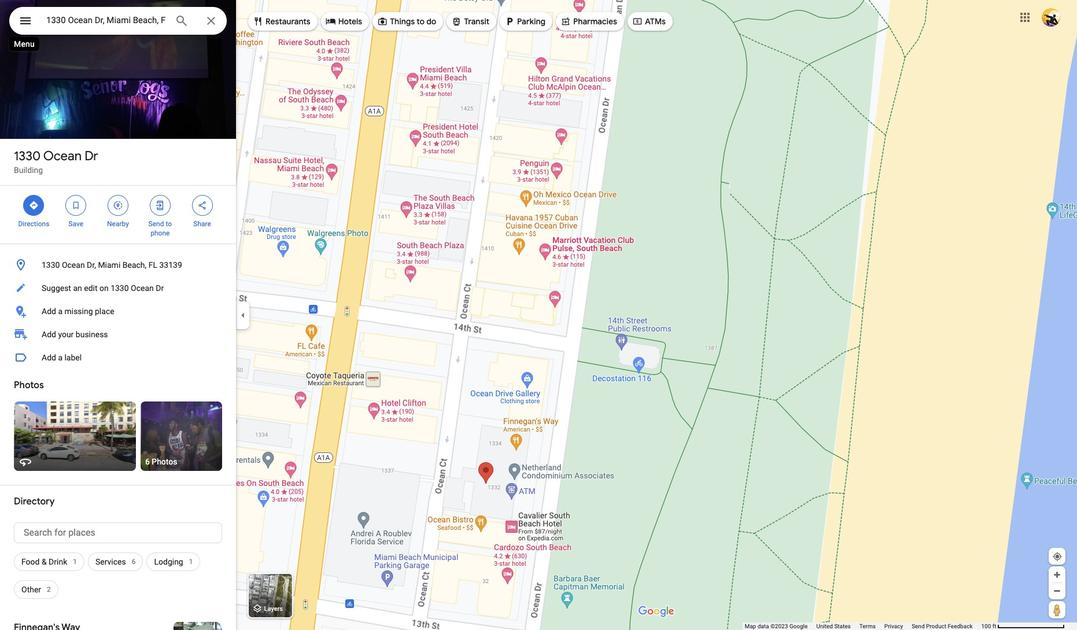 Task type: locate. For each thing, give the bounding box(es) containing it.
0 horizontal spatial 6
[[132, 558, 136, 566]]

a inside button
[[58, 353, 62, 362]]

collapse side panel image
[[237, 309, 249, 321]]

 restaurants
[[253, 15, 311, 28]]


[[71, 199, 81, 212]]

1 1 from the left
[[73, 558, 77, 566]]

dr,
[[87, 260, 96, 270]]

to up phone
[[166, 220, 172, 228]]

ocean
[[43, 148, 82, 164], [62, 260, 85, 270], [131, 284, 154, 293]]

1 vertical spatial add
[[42, 330, 56, 339]]

send to phone
[[148, 220, 172, 237]]

0 horizontal spatial photos
[[14, 380, 44, 391]]

2 vertical spatial ocean
[[131, 284, 154, 293]]

1 horizontal spatial photos
[[152, 457, 177, 466]]

send inside send to phone
[[148, 220, 164, 228]]

1330 for dr
[[14, 148, 41, 164]]

dr inside 1330 ocean dr building
[[85, 148, 98, 164]]

6 inside the services 6
[[132, 558, 136, 566]]

footer
[[745, 623, 982, 630]]

1 horizontal spatial dr
[[156, 284, 164, 293]]

photos
[[14, 380, 44, 391], [152, 457, 177, 466]]

zoom out image
[[1053, 587, 1062, 595]]

send
[[148, 220, 164, 228], [912, 623, 925, 630]]

google account: ben nelson  
(ben.nelson1980@gmail.com) image
[[1042, 8, 1061, 26]]

6 inside button
[[145, 457, 150, 466]]

label
[[64, 353, 82, 362]]

show street view coverage image
[[1049, 601, 1066, 619]]

zoom in image
[[1053, 571, 1062, 579]]

None text field
[[14, 522, 222, 543]]

1 horizontal spatial 1
[[189, 558, 193, 566]]

add left your
[[42, 330, 56, 339]]

1330
[[14, 148, 41, 164], [42, 260, 60, 270], [111, 284, 129, 293]]

1 a from the top
[[58, 307, 62, 316]]

1 inside food & drink 1
[[73, 558, 77, 566]]

send inside 'button'
[[912, 623, 925, 630]]

food & drink 1
[[21, 557, 77, 566]]

1 vertical spatial a
[[58, 353, 62, 362]]

0 vertical spatial ocean
[[43, 148, 82, 164]]

0 vertical spatial send
[[148, 220, 164, 228]]

2 horizontal spatial 1330
[[111, 284, 129, 293]]

ocean inside button
[[62, 260, 85, 270]]

1330 inside 1330 ocean dr building
[[14, 148, 41, 164]]

 search field
[[9, 7, 227, 37]]

dr
[[85, 148, 98, 164], [156, 284, 164, 293]]

1 right the drink
[[73, 558, 77, 566]]

to left the do
[[417, 16, 425, 27]]

add
[[42, 307, 56, 316], [42, 330, 56, 339], [42, 353, 56, 362]]

0 vertical spatial 1330
[[14, 148, 41, 164]]

1 horizontal spatial to
[[417, 16, 425, 27]]

to
[[417, 16, 425, 27], [166, 220, 172, 228]]

do
[[427, 16, 436, 27]]


[[19, 13, 32, 29]]

footer containing map data ©2023 google
[[745, 623, 982, 630]]

map data ©2023 google
[[745, 623, 808, 630]]

states
[[835, 623, 851, 630]]

0 vertical spatial a
[[58, 307, 62, 316]]

suggest an edit on 1330 ocean dr button
[[0, 277, 236, 300]]

None field
[[46, 13, 165, 27]]

other 2
[[21, 585, 51, 594]]

a left missing
[[58, 307, 62, 316]]

1330 Ocean Dr, Miami Beach, FL 33139 field
[[9, 7, 227, 35]]

a left label
[[58, 353, 62, 362]]

to inside  things to do
[[417, 16, 425, 27]]

ocean left dr,
[[62, 260, 85, 270]]

dr inside 'suggest an edit on 1330 ocean dr' "button"
[[156, 284, 164, 293]]

drink
[[49, 557, 67, 566]]

1 horizontal spatial 6
[[145, 457, 150, 466]]


[[253, 15, 263, 28]]

united states
[[817, 623, 851, 630]]

0 vertical spatial add
[[42, 307, 56, 316]]

2 a from the top
[[58, 353, 62, 362]]

2 1 from the left
[[189, 558, 193, 566]]

your
[[58, 330, 74, 339]]

privacy
[[885, 623, 903, 630]]

to inside send to phone
[[166, 220, 172, 228]]

0 vertical spatial photos
[[14, 380, 44, 391]]

1 right lodging
[[189, 558, 193, 566]]

1330 ocean dr main content
[[0, 0, 236, 630]]

0 vertical spatial to
[[417, 16, 425, 27]]

add down "suggest"
[[42, 307, 56, 316]]

1330 right on
[[111, 284, 129, 293]]

ocean up 
[[43, 148, 82, 164]]

footer inside google maps element
[[745, 623, 982, 630]]

a
[[58, 307, 62, 316], [58, 353, 62, 362]]

0 horizontal spatial send
[[148, 220, 164, 228]]

1330 inside button
[[42, 260, 60, 270]]

1330 ocean dr, miami beach, fl 33139 button
[[0, 253, 236, 277]]

parking
[[517, 16, 546, 27]]

1 inside lodging 1
[[189, 558, 193, 566]]

1330 up the building
[[14, 148, 41, 164]]

google
[[790, 623, 808, 630]]

2 vertical spatial 1330
[[111, 284, 129, 293]]

send left product
[[912, 623, 925, 630]]

1 vertical spatial send
[[912, 623, 925, 630]]

1 horizontal spatial send
[[912, 623, 925, 630]]

services
[[95, 557, 126, 566]]

add for add a label
[[42, 353, 56, 362]]

an
[[73, 284, 82, 293]]

1 vertical spatial 1330
[[42, 260, 60, 270]]

1 horizontal spatial 1330
[[42, 260, 60, 270]]

©2023
[[771, 623, 788, 630]]


[[197, 199, 207, 212]]

building
[[14, 165, 43, 175]]

business
[[76, 330, 108, 339]]

ocean inside 1330 ocean dr building
[[43, 148, 82, 164]]

photos inside 6 photos button
[[152, 457, 177, 466]]

 transit
[[451, 15, 490, 28]]

0 vertical spatial 6
[[145, 457, 150, 466]]

suggest
[[42, 284, 71, 293]]

add left label
[[42, 353, 56, 362]]

1 vertical spatial 6
[[132, 558, 136, 566]]

0 horizontal spatial 1
[[73, 558, 77, 566]]

united
[[817, 623, 833, 630]]

fl
[[149, 260, 157, 270]]

1330 up "suggest"
[[42, 260, 60, 270]]

1 vertical spatial ocean
[[62, 260, 85, 270]]


[[377, 15, 388, 28]]

1 vertical spatial photos
[[152, 457, 177, 466]]

0 vertical spatial dr
[[85, 148, 98, 164]]

 things to do
[[377, 15, 436, 28]]

6
[[145, 457, 150, 466], [132, 558, 136, 566]]

atms
[[645, 16, 666, 27]]

1 vertical spatial dr
[[156, 284, 164, 293]]

show your location image
[[1053, 551, 1063, 562]]

0 horizontal spatial 1330
[[14, 148, 41, 164]]

ocean for dr
[[43, 148, 82, 164]]

2 add from the top
[[42, 330, 56, 339]]

a inside add a missing place button
[[58, 307, 62, 316]]

send up phone
[[148, 220, 164, 228]]

1 vertical spatial to
[[166, 220, 172, 228]]

other
[[21, 585, 41, 594]]

save
[[68, 220, 83, 228]]

3 add from the top
[[42, 353, 56, 362]]

0 horizontal spatial to
[[166, 220, 172, 228]]

2 vertical spatial add
[[42, 353, 56, 362]]

add a label button
[[0, 346, 236, 369]]

terms button
[[860, 623, 876, 630]]

 parking
[[505, 15, 546, 28]]


[[326, 15, 336, 28]]

ocean down beach,
[[131, 284, 154, 293]]


[[505, 15, 515, 28]]

ocean for dr,
[[62, 260, 85, 270]]

miami
[[98, 260, 121, 270]]

1 add from the top
[[42, 307, 56, 316]]

add your business
[[42, 330, 108, 339]]


[[561, 15, 571, 28]]

1330 ocean dr building
[[14, 148, 98, 175]]

 button
[[9, 7, 42, 37]]

0 horizontal spatial dr
[[85, 148, 98, 164]]



Task type: vqa. For each thing, say whether or not it's contained in the screenshot.


Task type: describe. For each thing, give the bounding box(es) containing it.
feedback
[[948, 623, 973, 630]]

add a label
[[42, 353, 82, 362]]

6 photos button
[[141, 402, 222, 471]]

directory
[[14, 496, 55, 507]]

add a missing place
[[42, 307, 114, 316]]

nearby
[[107, 220, 129, 228]]

on
[[99, 284, 109, 293]]

ocean inside "button"
[[131, 284, 154, 293]]


[[155, 199, 165, 212]]

add for add a missing place
[[42, 307, 56, 316]]

actions for 1330 ocean dr region
[[0, 186, 236, 244]]

services 6
[[95, 557, 136, 566]]

restaurants
[[266, 16, 311, 27]]

100
[[982, 623, 991, 630]]

things
[[390, 16, 415, 27]]

layers
[[264, 605, 283, 613]]

suggest an edit on 1330 ocean dr
[[42, 284, 164, 293]]

send for send to phone
[[148, 220, 164, 228]]

send product feedback button
[[912, 623, 973, 630]]

terms
[[860, 623, 876, 630]]

add your business link
[[0, 323, 236, 346]]

map
[[745, 623, 756, 630]]

&
[[42, 557, 47, 566]]

ft
[[993, 623, 997, 630]]

food
[[21, 557, 40, 566]]

2
[[47, 586, 51, 594]]

united states button
[[817, 623, 851, 630]]

directions
[[18, 220, 49, 228]]

hotels
[[338, 16, 362, 27]]

data
[[758, 623, 769, 630]]

privacy button
[[885, 623, 903, 630]]

beach,
[[123, 260, 147, 270]]

transit
[[464, 16, 490, 27]]

 pharmacies
[[561, 15, 617, 28]]

100 ft button
[[982, 623, 1065, 630]]

100 ft
[[982, 623, 997, 630]]

a for missing
[[58, 307, 62, 316]]

share
[[193, 220, 211, 228]]

 hotels
[[326, 15, 362, 28]]

phone
[[151, 229, 170, 237]]


[[632, 15, 643, 28]]

none field inside 1330 ocean dr, miami beach, fl 33139 field
[[46, 13, 165, 27]]

product
[[926, 623, 947, 630]]

none text field inside "1330 ocean dr" main content
[[14, 522, 222, 543]]

pharmacies
[[573, 16, 617, 27]]

send product feedback
[[912, 623, 973, 630]]

a for label
[[58, 353, 62, 362]]

6 photos
[[145, 457, 177, 466]]

lodging 1
[[154, 557, 193, 566]]

edit
[[84, 284, 97, 293]]


[[29, 199, 39, 212]]


[[113, 199, 123, 212]]

missing
[[64, 307, 93, 316]]

1330 for dr,
[[42, 260, 60, 270]]

place
[[95, 307, 114, 316]]

 atms
[[632, 15, 666, 28]]

add for add your business
[[42, 330, 56, 339]]

1330 ocean dr, miami beach, fl 33139
[[42, 260, 182, 270]]

google maps element
[[0, 0, 1077, 630]]

lodging
[[154, 557, 183, 566]]

send for send product feedback
[[912, 623, 925, 630]]

1330 inside "button"
[[111, 284, 129, 293]]


[[451, 15, 462, 28]]

33139
[[159, 260, 182, 270]]

add a missing place button
[[0, 300, 236, 323]]



